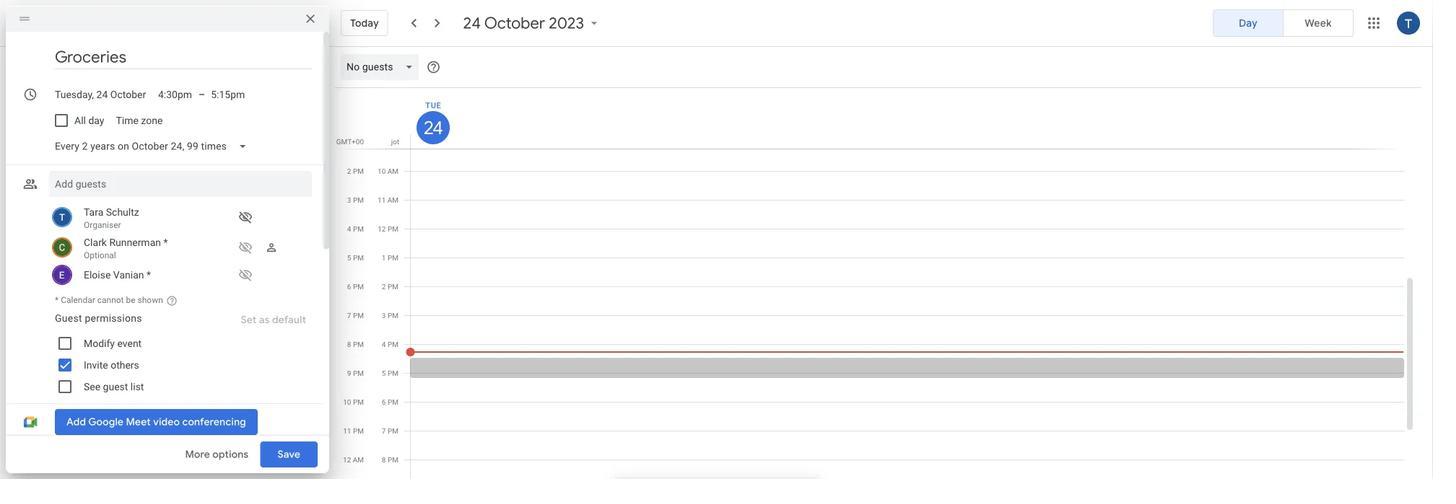 Task type: describe. For each thing, give the bounding box(es) containing it.
calendar
[[61, 295, 95, 305]]

9
[[347, 369, 351, 378]]

11 pm
[[343, 427, 364, 435]]

guests invited to this event. tree
[[49, 203, 312, 287]]

0 vertical spatial 2 pm
[[347, 167, 364, 175]]

Add title text field
[[55, 46, 312, 68]]

1 horizontal spatial 4 pm
[[382, 340, 399, 349]]

2 vertical spatial *
[[55, 295, 59, 305]]

schultz
[[106, 206, 139, 218]]

tuesday, 24 october, today element
[[417, 111, 450, 144]]

12 am
[[343, 456, 364, 464]]

list
[[131, 381, 144, 393]]

modify
[[84, 337, 115, 349]]

eloise vanian *
[[84, 269, 151, 281]]

time zone button
[[110, 108, 168, 134]]

1 pm
[[382, 253, 399, 262]]

24 column header
[[410, 88, 1404, 149]]

11 for 11 pm
[[343, 427, 351, 435]]

guest
[[55, 312, 82, 324]]

1
[[382, 253, 386, 262]]

0 horizontal spatial 5
[[347, 253, 351, 262]]

* calendar cannot be shown
[[55, 295, 163, 305]]

time
[[116, 115, 139, 127]]

day
[[1239, 17, 1258, 29]]

see
[[84, 381, 100, 393]]

End time text field
[[211, 86, 246, 103]]

2023
[[549, 13, 584, 33]]

12 pm
[[378, 225, 399, 233]]

10 pm
[[343, 398, 364, 406]]

runnerman
[[109, 236, 161, 248]]

clark runnerman * optional
[[84, 236, 168, 261]]

permissions
[[85, 312, 142, 324]]

guest
[[103, 381, 128, 393]]

tara schultz organiser
[[84, 206, 139, 230]]

time zone
[[116, 115, 163, 127]]

Start date text field
[[55, 86, 147, 103]]

show schedule of eloise vanian image
[[234, 264, 257, 287]]

to element
[[199, 89, 205, 101]]

vanian
[[113, 269, 144, 281]]

* for clark runnerman * optional
[[163, 236, 168, 248]]

1 vertical spatial 8
[[382, 456, 386, 464]]

am for 11 am
[[387, 196, 399, 204]]

9 pm
[[347, 369, 364, 378]]

clark runnerman, optional tree item
[[49, 233, 312, 264]]

10 for 10 am
[[378, 167, 386, 175]]

clark
[[84, 236, 107, 248]]

12 for 12 am
[[343, 456, 351, 464]]

jot
[[391, 137, 399, 146]]

1 horizontal spatial 2
[[382, 282, 386, 291]]

cannot
[[97, 295, 124, 305]]

1 vertical spatial 8 pm
[[382, 456, 399, 464]]

today
[[350, 17, 379, 29]]

10 am
[[378, 167, 399, 175]]

shown
[[138, 295, 163, 305]]

event
[[117, 337, 142, 349]]

11 for 11 am
[[378, 196, 386, 204]]

0 vertical spatial 4
[[347, 225, 351, 233]]

0 horizontal spatial 3
[[347, 196, 351, 204]]



Task type: locate. For each thing, give the bounding box(es) containing it.
1 horizontal spatial *
[[147, 269, 151, 281]]

1 horizontal spatial 3 pm
[[382, 311, 399, 320]]

0 vertical spatial 7 pm
[[347, 311, 364, 320]]

Week radio
[[1283, 9, 1354, 37]]

0 horizontal spatial 10
[[343, 398, 351, 406]]

Guests text field
[[55, 171, 306, 197]]

8
[[347, 340, 351, 349], [382, 456, 386, 464]]

0 vertical spatial 3 pm
[[347, 196, 364, 204]]

24 left october
[[463, 13, 481, 33]]

0 vertical spatial 6
[[347, 282, 351, 291]]

11 down 10 am at the top left
[[378, 196, 386, 204]]

11 up 12 am
[[343, 427, 351, 435]]

0 vertical spatial *
[[163, 236, 168, 248]]

week
[[1305, 17, 1332, 29]]

10 down '9'
[[343, 398, 351, 406]]

4 pm
[[347, 225, 364, 233], [382, 340, 399, 349]]

1 vertical spatial 11
[[343, 427, 351, 435]]

* down tara schultz, organiser tree item on the left top of the page
[[163, 236, 168, 248]]

1 horizontal spatial 8 pm
[[382, 456, 399, 464]]

pm
[[353, 167, 364, 175], [353, 196, 364, 204], [353, 225, 364, 233], [388, 225, 399, 233], [353, 253, 364, 262], [388, 253, 399, 262], [353, 282, 364, 291], [388, 282, 399, 291], [353, 311, 364, 320], [388, 311, 399, 320], [353, 340, 364, 349], [388, 340, 399, 349], [353, 369, 364, 378], [388, 369, 399, 378], [353, 398, 364, 406], [388, 398, 399, 406], [353, 427, 364, 435], [388, 427, 399, 435], [388, 456, 399, 464]]

1 horizontal spatial 8
[[382, 456, 386, 464]]

invite others
[[84, 359, 139, 371]]

4
[[347, 225, 351, 233], [382, 340, 386, 349]]

2 vertical spatial am
[[353, 456, 364, 464]]

1 horizontal spatial 7
[[382, 427, 386, 435]]

tue 24
[[423, 101, 442, 139]]

0 vertical spatial 11
[[378, 196, 386, 204]]

0 horizontal spatial *
[[55, 295, 59, 305]]

eloise
[[84, 269, 111, 281]]

gmt+00
[[336, 137, 364, 146]]

6 pm
[[347, 282, 364, 291], [382, 398, 399, 406]]

0 horizontal spatial 4 pm
[[347, 225, 364, 233]]

7 right "11 pm"
[[382, 427, 386, 435]]

am for 12 am
[[353, 456, 364, 464]]

11 am
[[378, 196, 399, 204]]

5 pm right 9 pm
[[382, 369, 399, 378]]

modify event
[[84, 337, 142, 349]]

* for eloise vanian *
[[147, 269, 151, 281]]

0 horizontal spatial 6
[[347, 282, 351, 291]]

1 horizontal spatial 4
[[382, 340, 386, 349]]

1 vertical spatial 12
[[343, 456, 351, 464]]

1 vertical spatial 4
[[382, 340, 386, 349]]

0 horizontal spatial 3 pm
[[347, 196, 364, 204]]

0 horizontal spatial 8 pm
[[347, 340, 364, 349]]

8 right 12 am
[[382, 456, 386, 464]]

5
[[347, 253, 351, 262], [382, 369, 386, 378]]

guest permissions
[[55, 312, 142, 324]]

0 horizontal spatial 24
[[423, 117, 441, 139]]

today button
[[341, 6, 388, 40]]

3 left 11 am
[[347, 196, 351, 204]]

0 vertical spatial 5 pm
[[347, 253, 364, 262]]

Start time text field
[[158, 86, 193, 103]]

12
[[378, 225, 386, 233], [343, 456, 351, 464]]

0 vertical spatial 6 pm
[[347, 282, 364, 291]]

3
[[347, 196, 351, 204], [382, 311, 386, 320]]

0 vertical spatial am
[[387, 167, 399, 175]]

am down "11 pm"
[[353, 456, 364, 464]]

0 horizontal spatial 2 pm
[[347, 167, 364, 175]]

24 october 2023
[[463, 13, 584, 33]]

12 for 12 pm
[[378, 225, 386, 233]]

0 vertical spatial 12
[[378, 225, 386, 233]]

24 october 2023 button
[[458, 13, 607, 33]]

tue
[[425, 101, 442, 110]]

1 horizontal spatial 11
[[378, 196, 386, 204]]

0 horizontal spatial 8
[[347, 340, 351, 349]]

3 pm
[[347, 196, 364, 204], [382, 311, 399, 320]]

0 horizontal spatial 4
[[347, 225, 351, 233]]

8 up '9'
[[347, 340, 351, 349]]

am
[[387, 167, 399, 175], [387, 196, 399, 204], [353, 456, 364, 464]]

1 horizontal spatial 6 pm
[[382, 398, 399, 406]]

1 vertical spatial 24
[[423, 117, 441, 139]]

Day radio
[[1213, 9, 1284, 37]]

tara schultz, organiser tree item
[[49, 203, 312, 233]]

2 pm down 1 pm
[[382, 282, 399, 291]]

day
[[88, 115, 104, 127]]

1 vertical spatial 3 pm
[[382, 311, 399, 320]]

* inside clark runnerman * optional
[[163, 236, 168, 248]]

option group containing day
[[1213, 9, 1354, 37]]

2 pm down gmt+00
[[347, 167, 364, 175]]

1 horizontal spatial 12
[[378, 225, 386, 233]]

5 right 9 pm
[[382, 369, 386, 378]]

10
[[378, 167, 386, 175], [343, 398, 351, 406]]

7 pm up 9 pm
[[347, 311, 364, 320]]

0 vertical spatial 4 pm
[[347, 225, 364, 233]]

8 pm
[[347, 340, 364, 349], [382, 456, 399, 464]]

6
[[347, 282, 351, 291], [382, 398, 386, 406]]

0 vertical spatial 5
[[347, 253, 351, 262]]

am up 11 am
[[387, 167, 399, 175]]

0 horizontal spatial 5 pm
[[347, 253, 364, 262]]

1 vertical spatial *
[[147, 269, 151, 281]]

am up 12 pm
[[387, 196, 399, 204]]

0 vertical spatial 7
[[347, 311, 351, 320]]

1 vertical spatial 5 pm
[[382, 369, 399, 378]]

* right vanian
[[147, 269, 151, 281]]

5 pm
[[347, 253, 364, 262], [382, 369, 399, 378]]

2
[[347, 167, 351, 175], [382, 282, 386, 291]]

2 horizontal spatial *
[[163, 236, 168, 248]]

3 down 1
[[382, 311, 386, 320]]

see guest list
[[84, 381, 144, 393]]

24 inside tue 24
[[423, 117, 441, 139]]

0 vertical spatial 2
[[347, 167, 351, 175]]

1 horizontal spatial 3
[[382, 311, 386, 320]]

0 vertical spatial 24
[[463, 13, 481, 33]]

0 vertical spatial 10
[[378, 167, 386, 175]]

1 horizontal spatial 7 pm
[[382, 427, 399, 435]]

8 pm right 12 am
[[382, 456, 399, 464]]

option group
[[1213, 9, 1354, 37]]

0 horizontal spatial 6 pm
[[347, 282, 364, 291]]

am for 10 am
[[387, 167, 399, 175]]

all day
[[74, 115, 104, 127]]

8 pm up 9 pm
[[347, 340, 364, 349]]

0 vertical spatial 8 pm
[[347, 340, 364, 349]]

1 horizontal spatial 6
[[382, 398, 386, 406]]

* inside eloise vanian tree item
[[147, 269, 151, 281]]

1 vertical spatial 7 pm
[[382, 427, 399, 435]]

group
[[49, 307, 312, 398]]

group containing guest permissions
[[49, 307, 312, 398]]

1 vertical spatial 2 pm
[[382, 282, 399, 291]]

zone
[[141, 115, 163, 127]]

show schedule of clark runnerman image
[[234, 236, 257, 259]]

24 grid
[[335, 88, 1416, 479]]

0 horizontal spatial 7
[[347, 311, 351, 320]]

optional
[[84, 251, 116, 261]]

1 horizontal spatial 10
[[378, 167, 386, 175]]

0 horizontal spatial 11
[[343, 427, 351, 435]]

1 vertical spatial 6 pm
[[382, 398, 399, 406]]

7 pm right "11 pm"
[[382, 427, 399, 435]]

* left 'calendar'
[[55, 295, 59, 305]]

2 pm
[[347, 167, 364, 175], [382, 282, 399, 291]]

be
[[126, 295, 135, 305]]

invite
[[84, 359, 108, 371]]

7
[[347, 311, 351, 320], [382, 427, 386, 435]]

1 vertical spatial 7
[[382, 427, 386, 435]]

24
[[463, 13, 481, 33], [423, 117, 441, 139]]

1 vertical spatial 10
[[343, 398, 351, 406]]

*
[[163, 236, 168, 248], [147, 269, 151, 281], [55, 295, 59, 305]]

1 horizontal spatial 5 pm
[[382, 369, 399, 378]]

1 vertical spatial 2
[[382, 282, 386, 291]]

0 horizontal spatial 7 pm
[[347, 311, 364, 320]]

0 horizontal spatial 12
[[343, 456, 351, 464]]

12 up 1
[[378, 225, 386, 233]]

1 vertical spatial 3
[[382, 311, 386, 320]]

3 pm left 11 am
[[347, 196, 364, 204]]

None field
[[341, 54, 425, 80], [49, 134, 258, 160], [341, 54, 425, 80], [49, 134, 258, 160]]

october
[[484, 13, 545, 33]]

7 pm
[[347, 311, 364, 320], [382, 427, 399, 435]]

1 horizontal spatial 5
[[382, 369, 386, 378]]

1 vertical spatial 4 pm
[[382, 340, 399, 349]]

10 up 11 am
[[378, 167, 386, 175]]

2 down 1
[[382, 282, 386, 291]]

24 down tue
[[423, 117, 441, 139]]

eloise vanian tree item
[[49, 264, 312, 287]]

others
[[111, 359, 139, 371]]

1 horizontal spatial 24
[[463, 13, 481, 33]]

3 pm down 1 pm
[[382, 311, 399, 320]]

5 left 1
[[347, 253, 351, 262]]

organiser
[[84, 220, 121, 230]]

5 pm left 1
[[347, 253, 364, 262]]

0 horizontal spatial 2
[[347, 167, 351, 175]]

all
[[74, 115, 86, 127]]

11
[[378, 196, 386, 204], [343, 427, 351, 435]]

1 vertical spatial am
[[387, 196, 399, 204]]

1 horizontal spatial 2 pm
[[382, 282, 399, 291]]

1 vertical spatial 5
[[382, 369, 386, 378]]

0 vertical spatial 3
[[347, 196, 351, 204]]

0 vertical spatial 8
[[347, 340, 351, 349]]

tara
[[84, 206, 103, 218]]

2 down gmt+00
[[347, 167, 351, 175]]

12 down "11 pm"
[[343, 456, 351, 464]]

1 vertical spatial 6
[[382, 398, 386, 406]]

7 up '9'
[[347, 311, 351, 320]]

10 for 10 pm
[[343, 398, 351, 406]]

–
[[199, 89, 205, 101]]



Task type: vqa. For each thing, say whether or not it's contained in the screenshot.
the Clark Runnerman, Optional tree item
yes



